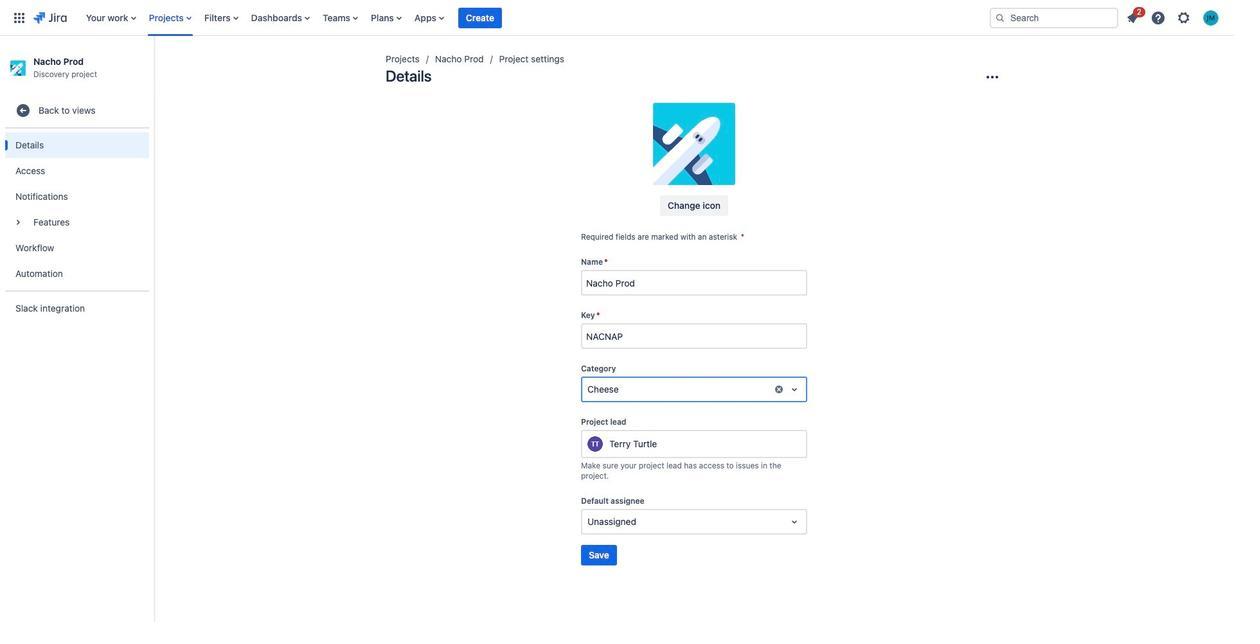 Task type: vqa. For each thing, say whether or not it's contained in the screenshot.
middle the Add
no



Task type: locate. For each thing, give the bounding box(es) containing it.
project avatar image
[[653, 103, 736, 185]]

None field
[[583, 271, 807, 295], [583, 325, 807, 348], [583, 271, 807, 295], [583, 325, 807, 348]]

banner
[[0, 0, 1235, 36]]

None text field
[[588, 516, 590, 529]]

0 vertical spatial open image
[[787, 382, 803, 398]]

1 open image from the top
[[787, 382, 803, 398]]

your profile and settings image
[[1204, 10, 1219, 25]]

jira image
[[33, 10, 67, 25], [33, 10, 67, 25]]

2 open image from the top
[[787, 515, 803, 530]]

help image
[[1151, 10, 1167, 25]]

primary element
[[8, 0, 980, 36]]

Search field
[[990, 7, 1119, 28]]

1 vertical spatial open image
[[787, 515, 803, 530]]

None search field
[[990, 7, 1119, 28]]

clear image
[[774, 385, 785, 395]]

list
[[80, 0, 980, 36], [1122, 5, 1227, 29]]

list item
[[459, 0, 502, 36], [1122, 5, 1146, 28]]

0 horizontal spatial list
[[80, 0, 980, 36]]

open image
[[787, 382, 803, 398], [787, 515, 803, 530]]

group
[[5, 90, 149, 330], [5, 128, 149, 291]]

more image
[[985, 69, 1001, 85]]



Task type: describe. For each thing, give the bounding box(es) containing it.
current project sidebar image
[[140, 51, 169, 77]]

jira product discovery navigation element
[[0, 36, 154, 623]]

1 horizontal spatial list
[[1122, 5, 1227, 29]]

1 group from the top
[[5, 90, 149, 330]]

2 group from the top
[[5, 128, 149, 291]]

1 horizontal spatial list item
[[1122, 5, 1146, 28]]

0 horizontal spatial list item
[[459, 0, 502, 36]]

search image
[[996, 13, 1006, 23]]

back to views image
[[15, 103, 31, 119]]

appswitcher icon image
[[12, 10, 27, 25]]

notifications image
[[1126, 10, 1141, 25]]

settings image
[[1177, 10, 1192, 25]]



